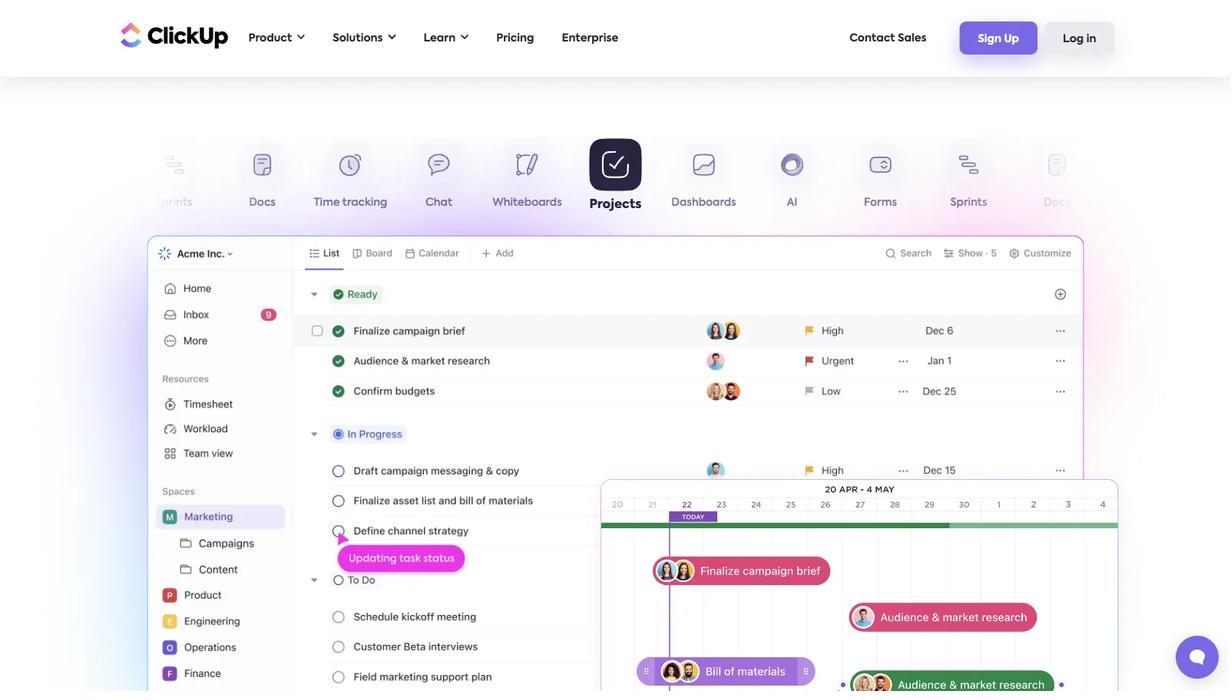 Task type: describe. For each thing, give the bounding box(es) containing it.
clickup image
[[116, 21, 229, 50]]

enterprise link
[[554, 22, 626, 54]]

2 time tracking from the left
[[1109, 197, 1183, 208]]

up
[[1005, 34, 1020, 44]]

log
[[1063, 34, 1084, 44]]

projects image
[[581, 462, 1138, 691]]

1 docs from the left
[[249, 197, 276, 208]]

2 forms from the left
[[864, 197, 897, 208]]

2 tracking from the left
[[1138, 197, 1183, 208]]

1 forms button from the left
[[41, 144, 130, 215]]

in
[[1087, 34, 1097, 44]]

sign
[[978, 34, 1002, 44]]

2 sprints button from the left
[[925, 144, 1013, 215]]

contact
[[850, 33, 895, 43]]

sprints for 2nd sprints button from the right
[[156, 197, 192, 208]]

solutions button
[[325, 22, 404, 54]]

pricing link
[[489, 22, 542, 54]]

ai button
[[748, 144, 837, 215]]

1 forms from the left
[[69, 197, 102, 208]]

solutions
[[333, 33, 383, 43]]



Task type: locate. For each thing, give the bounding box(es) containing it.
1 horizontal spatial tracking
[[1138, 197, 1183, 208]]

contact sales link
[[842, 22, 935, 54]]

1 sprints button from the left
[[130, 144, 218, 215]]

1 horizontal spatial docs
[[1044, 197, 1071, 208]]

1 horizontal spatial time tracking
[[1109, 197, 1183, 208]]

learn button
[[416, 22, 477, 54]]

1 docs button from the left
[[218, 144, 307, 215]]

1 time from the left
[[314, 197, 340, 208]]

whiteboards
[[493, 197, 562, 208]]

tracking
[[343, 197, 388, 208], [1138, 197, 1183, 208]]

0 horizontal spatial sprints button
[[130, 144, 218, 215]]

0 horizontal spatial forms
[[69, 197, 102, 208]]

chat button
[[395, 144, 483, 215]]

time tracking button
[[307, 144, 395, 215], [1102, 144, 1190, 215]]

time tracking
[[314, 197, 388, 208], [1109, 197, 1183, 208]]

1 tracking from the left
[[343, 197, 388, 208]]

ai
[[787, 197, 798, 208]]

dashboards
[[672, 197, 737, 208]]

sales
[[898, 33, 927, 43]]

log in
[[1063, 34, 1097, 44]]

sprints for 2nd sprints button from left
[[951, 197, 988, 208]]

whiteboards button
[[483, 144, 572, 215]]

chat
[[426, 197, 453, 208]]

projects button
[[572, 138, 660, 215]]

dashboards button
[[660, 144, 748, 215]]

2 docs button from the left
[[1013, 144, 1102, 215]]

product button
[[241, 22, 313, 54]]

log in link
[[1045, 22, 1115, 54]]

1 sprints from the left
[[156, 197, 192, 208]]

1 horizontal spatial time tracking button
[[1102, 144, 1190, 215]]

product
[[249, 33, 292, 43]]

0 horizontal spatial docs button
[[218, 144, 307, 215]]

projects
[[590, 198, 642, 211]]

2 time tracking button from the left
[[1102, 144, 1190, 215]]

sign up
[[978, 34, 1020, 44]]

0 horizontal spatial time
[[314, 197, 340, 208]]

learn
[[424, 33, 456, 43]]

1 time tracking from the left
[[314, 197, 388, 208]]

1 horizontal spatial forms button
[[837, 144, 925, 215]]

0 horizontal spatial forms button
[[41, 144, 130, 215]]

sprints button
[[130, 144, 218, 215], [925, 144, 1013, 215]]

1 horizontal spatial forms
[[864, 197, 897, 208]]

0 horizontal spatial tracking
[[343, 197, 388, 208]]

2 forms button from the left
[[837, 144, 925, 215]]

2 time from the left
[[1109, 197, 1135, 208]]

0 horizontal spatial time tracking button
[[307, 144, 395, 215]]

2 sprints from the left
[[951, 197, 988, 208]]

enterprise
[[562, 33, 619, 43]]

docs button
[[218, 144, 307, 215], [1013, 144, 1102, 215]]

docs
[[249, 197, 276, 208], [1044, 197, 1071, 208]]

1 horizontal spatial time
[[1109, 197, 1135, 208]]

forms button
[[41, 144, 130, 215], [837, 144, 925, 215]]

0 horizontal spatial sprints
[[156, 197, 192, 208]]

0 horizontal spatial time tracking
[[314, 197, 388, 208]]

0 horizontal spatial docs
[[249, 197, 276, 208]]

1 horizontal spatial sprints button
[[925, 144, 1013, 215]]

contact sales
[[850, 33, 927, 43]]

2 docs from the left
[[1044, 197, 1071, 208]]

1 horizontal spatial docs button
[[1013, 144, 1102, 215]]

1 time tracking button from the left
[[307, 144, 395, 215]]

sprints
[[156, 197, 192, 208], [951, 197, 988, 208]]

sign up button
[[960, 22, 1038, 54]]

1 horizontal spatial sprints
[[951, 197, 988, 208]]

time
[[314, 197, 340, 208], [1109, 197, 1135, 208]]

forms
[[69, 197, 102, 208], [864, 197, 897, 208]]

pricing
[[496, 33, 534, 43]]



Task type: vqa. For each thing, say whether or not it's contained in the screenshot.
the rightmost users
no



